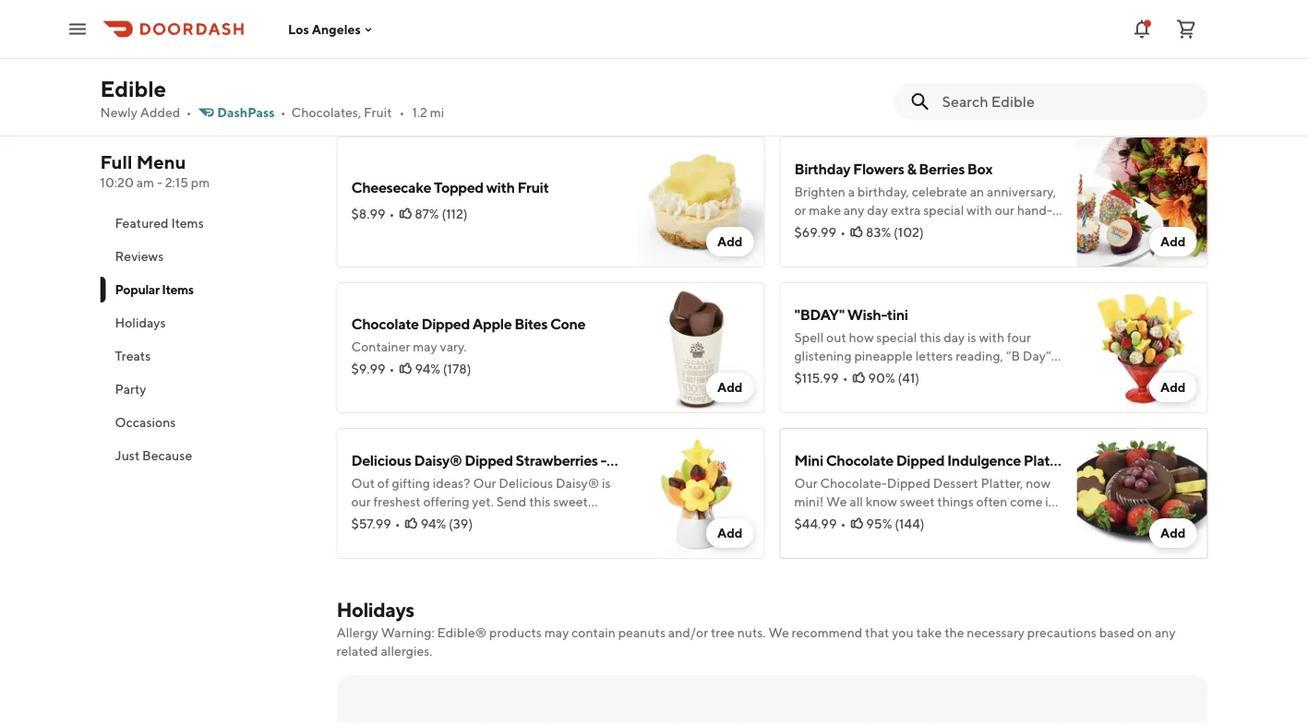 Task type: locate. For each thing, give the bounding box(es) containing it.
0 vertical spatial holidays
[[115, 315, 166, 331]]

featured
[[115, 216, 169, 231]]

(144)
[[895, 517, 925, 532]]

• right added
[[186, 105, 191, 120]]

holidays up allergy
[[337, 598, 414, 622]]

- inside full menu 10:20 am - 2:15 pm
[[157, 175, 162, 190]]

- right am
[[157, 175, 162, 190]]

• right the $57.99
[[395, 517, 400, 532]]

• for $9.99 •
[[389, 361, 395, 377]]

delicious daisy® dipped strawberries - petite image
[[634, 428, 765, 559]]

that
[[865, 625, 889, 641]]

$44.99 •
[[794, 517, 846, 532]]

happy birthday platter image
[[1077, 0, 1208, 122]]

"bday" wish-tini image
[[1077, 283, 1208, 414]]

$115.99 •
[[794, 371, 848, 386]]

83%
[[866, 225, 891, 240]]

0 vertical spatial indulgence
[[473, 14, 546, 32]]

necessary
[[967, 625, 1025, 641]]

1 vertical spatial holidays
[[337, 598, 414, 622]]

dipped up vary.
[[421, 315, 470, 333]]

1 horizontal spatial -
[[601, 452, 606, 469]]

$9.99
[[351, 361, 386, 377]]

1 vertical spatial platter
[[1024, 452, 1068, 469]]

"bday" wish-tini
[[794, 306, 908, 324]]

fruit left 1.2 at the top of the page
[[364, 105, 392, 120]]

chocolate
[[351, 14, 419, 32], [351, 315, 419, 333], [826, 452, 894, 469]]

mi
[[430, 105, 444, 120]]

1 vertical spatial may
[[544, 625, 569, 641]]

holidays down popular
[[115, 315, 166, 331]]

0 horizontal spatial fruit
[[364, 105, 392, 120]]

• right $44.99
[[841, 517, 846, 532]]

- for menu
[[157, 175, 162, 190]]

90% (41)
[[868, 371, 920, 386]]

1 vertical spatial indulgence
[[947, 452, 1021, 469]]

mini
[[794, 452, 823, 469]]

wish-
[[847, 306, 887, 324]]

items
[[171, 216, 204, 231], [162, 282, 194, 297]]

the
[[945, 625, 964, 641]]

1 horizontal spatial may
[[544, 625, 569, 641]]

tree
[[711, 625, 735, 641]]

edible
[[100, 75, 166, 102]]

dashpass
[[217, 105, 275, 120]]

0 vertical spatial 94%
[[415, 361, 440, 377]]

add button for strawberries
[[706, 519, 754, 548]]

0 horizontal spatial may
[[413, 339, 437, 355]]

• right $8.99
[[389, 206, 395, 222]]

$44.99
[[794, 517, 837, 532]]

0 horizontal spatial platter
[[549, 14, 594, 32]]

• for $69.99 •
[[840, 225, 846, 240]]

add button
[[706, 227, 754, 257], [1149, 227, 1197, 257], [706, 373, 754, 403], [1149, 373, 1197, 403], [706, 519, 754, 548], [1149, 519, 1197, 548]]

• right $69.99
[[840, 225, 846, 240]]

treats button
[[100, 340, 314, 373]]

0 vertical spatial fruit
[[364, 105, 392, 120]]

chocolate dipped indulgence platter image
[[634, 0, 765, 122]]

1 vertical spatial items
[[162, 282, 194, 297]]

95%
[[866, 517, 892, 532]]

1 vertical spatial 94%
[[421, 517, 446, 532]]

fruit right with at the left top
[[517, 179, 549, 196]]

warning:
[[381, 625, 435, 641]]

cheesecake topped with fruit image
[[634, 137, 765, 268]]

may left contain
[[544, 625, 569, 641]]

1 vertical spatial -
[[601, 452, 606, 469]]

94% left (39)
[[421, 517, 446, 532]]

dipped right daisy®
[[465, 452, 513, 469]]

96%
[[865, 79, 890, 94]]

1 horizontal spatial holidays
[[337, 598, 414, 622]]

treats
[[115, 349, 151, 364]]

0 vertical spatial platter
[[549, 14, 594, 32]]

add button for indulgence
[[1149, 519, 1197, 548]]

0 horizontal spatial holidays
[[115, 315, 166, 331]]

birthday
[[794, 160, 850, 178]]

94% left (178)
[[415, 361, 440, 377]]

peanuts
[[618, 625, 666, 641]]

platter
[[549, 14, 594, 32], [1024, 452, 1068, 469]]

0 vertical spatial chocolate
[[351, 14, 419, 32]]

dipped up mi
[[421, 14, 470, 32]]

0 vertical spatial may
[[413, 339, 437, 355]]

chocolate right the mini
[[826, 452, 894, 469]]

1 horizontal spatial platter
[[1024, 452, 1068, 469]]

dipped
[[421, 14, 470, 32], [421, 315, 470, 333], [465, 452, 513, 469], [896, 452, 945, 469]]

0 horizontal spatial indulgence
[[473, 14, 546, 32]]

1 vertical spatial fruit
[[517, 179, 549, 196]]

(102)
[[894, 225, 924, 240]]

featured items
[[115, 216, 204, 231]]

holidays inside button
[[115, 315, 166, 331]]

(41)
[[898, 371, 920, 386]]

popular items
[[115, 282, 194, 297]]

may
[[413, 339, 437, 355], [544, 625, 569, 641]]

newly added •
[[100, 105, 191, 120]]

chocolates,
[[291, 105, 361, 120]]

items up reviews button
[[171, 216, 204, 231]]

• right dashpass
[[280, 105, 286, 120]]

• right $9.99
[[389, 361, 395, 377]]

• right $115.99
[[843, 371, 848, 386]]

• for $115.99 •
[[843, 371, 848, 386]]

because
[[142, 448, 192, 463]]

0 horizontal spatial -
[[157, 175, 162, 190]]

tini
[[887, 306, 908, 324]]

flowers
[[853, 160, 904, 178]]

&
[[907, 160, 916, 178]]

- left petite
[[601, 452, 606, 469]]

-
[[157, 175, 162, 190], [601, 452, 606, 469]]

based
[[1099, 625, 1135, 641]]

• for dashpass •
[[280, 105, 286, 120]]

chocolate right los
[[351, 14, 419, 32]]

holidays allergy warning: edible® products may contain peanuts and/or tree nuts. we recommend that you take the necessary precautions based on any related allergies.
[[337, 598, 1176, 659]]

petite
[[609, 452, 649, 469]]

1.2
[[412, 105, 427, 120]]

0 vertical spatial -
[[157, 175, 162, 190]]

cone
[[550, 315, 586, 333]]

chocolate up container
[[351, 315, 419, 333]]

allergy
[[337, 625, 379, 641]]

0 vertical spatial items
[[171, 216, 204, 231]]

los angeles
[[288, 21, 361, 37]]

holidays inside holidays allergy warning: edible® products may contain peanuts and/or tree nuts. we recommend that you take the necessary precautions based on any related allergies.
[[337, 598, 414, 622]]

cheesecake topped with fruit
[[351, 179, 549, 196]]

items inside featured items button
[[171, 216, 204, 231]]

angeles
[[312, 21, 361, 37]]

$8.99
[[351, 206, 385, 222]]

add for berries
[[1160, 234, 1186, 249]]

may left vary.
[[413, 339, 437, 355]]

chocolate for chocolate dipped apple bites cone container may vary.
[[351, 315, 419, 333]]

•
[[186, 105, 191, 120], [280, 105, 286, 120], [399, 105, 405, 120], [389, 206, 395, 222], [840, 225, 846, 240], [389, 361, 395, 377], [843, 371, 848, 386], [395, 517, 400, 532], [841, 517, 846, 532]]

chocolate inside chocolate dipped apple bites cone container may vary.
[[351, 315, 419, 333]]

94%
[[415, 361, 440, 377], [421, 517, 446, 532]]

1 vertical spatial chocolate
[[351, 315, 419, 333]]

- for daisy®
[[601, 452, 606, 469]]

0 items, open order cart image
[[1175, 18, 1197, 40]]

items for featured items
[[171, 216, 204, 231]]

full
[[100, 151, 133, 173]]

$57.99
[[351, 517, 391, 532]]

items right popular
[[162, 282, 194, 297]]

los angeles button
[[288, 21, 376, 37]]

birthday flowers & berries box
[[794, 160, 993, 178]]

• for $44.99 •
[[841, 517, 846, 532]]

precautions
[[1027, 625, 1097, 641]]



Task type: describe. For each thing, give the bounding box(es) containing it.
add button for fruit
[[706, 227, 754, 257]]

occasions
[[115, 415, 176, 430]]

$57.99 •
[[351, 517, 400, 532]]

$69.99
[[794, 225, 837, 240]]

recommend
[[792, 625, 863, 641]]

vary.
[[440, 339, 467, 355]]

just because
[[115, 448, 192, 463]]

occasions button
[[100, 406, 314, 439]]

daisy®
[[414, 452, 462, 469]]

pm
[[191, 175, 210, 190]]

$69.99 •
[[794, 225, 846, 240]]

berries
[[919, 160, 965, 178]]

los
[[288, 21, 309, 37]]

allergies.
[[381, 644, 433, 659]]

chocolate dipped indulgence platter
[[351, 14, 594, 32]]

Item Search search field
[[942, 91, 1193, 112]]

• for $57.99 •
[[395, 517, 400, 532]]

mini chocolate dipped indulgence platter image
[[1077, 428, 1208, 559]]

add for fruit
[[717, 234, 743, 249]]

and/or
[[668, 625, 708, 641]]

just
[[115, 448, 140, 463]]

94% (178)
[[415, 361, 471, 377]]

container
[[351, 339, 410, 355]]

add button for berries
[[1149, 227, 1197, 257]]

(178)
[[443, 361, 471, 377]]

delicious daisy® dipped strawberries - petite
[[351, 452, 649, 469]]

related
[[337, 644, 378, 659]]

94% for chocolate dipped apple bites cone
[[415, 361, 440, 377]]

(112)
[[442, 206, 468, 222]]

2 vertical spatial chocolate
[[826, 452, 894, 469]]

$9.99 •
[[351, 361, 395, 377]]

dipped up (144)
[[896, 452, 945, 469]]

1 horizontal spatial fruit
[[517, 179, 549, 196]]

am
[[136, 175, 154, 190]]

apple
[[473, 315, 512, 333]]

$8.99 •
[[351, 206, 395, 222]]

bites
[[514, 315, 548, 333]]

90%
[[868, 371, 895, 386]]

83% (102)
[[866, 225, 924, 240]]

95% (144)
[[866, 517, 925, 532]]

87% (112)
[[415, 206, 468, 222]]

• for $8.99 •
[[389, 206, 395, 222]]

1 horizontal spatial indulgence
[[947, 452, 1021, 469]]

you
[[892, 625, 914, 641]]

chocolate for chocolate dipped indulgence platter
[[351, 14, 419, 32]]

may inside holidays allergy warning: edible® products may contain peanuts and/or tree nuts. we recommend that you take the necessary precautions based on any related allergies.
[[544, 625, 569, 641]]

strawberries
[[516, 452, 598, 469]]

items for popular items
[[162, 282, 194, 297]]

delicious
[[351, 452, 411, 469]]

reviews button
[[100, 240, 314, 273]]

newly
[[100, 105, 137, 120]]

menu
[[136, 151, 186, 173]]

cheesecake
[[351, 179, 431, 196]]

just because button
[[100, 439, 314, 473]]

96% (25)
[[865, 79, 917, 94]]

holidays for holidays allergy warning: edible® products may contain peanuts and/or tree nuts. we recommend that you take the necessary precautions based on any related allergies.
[[337, 598, 414, 622]]

topped
[[434, 179, 484, 196]]

added
[[140, 105, 180, 120]]

add for strawberries
[[717, 526, 743, 541]]

• left 1.2 at the top of the page
[[399, 105, 405, 120]]

$115.99
[[794, 371, 839, 386]]

dipped inside chocolate dipped apple bites cone container may vary.
[[421, 315, 470, 333]]

notification bell image
[[1131, 18, 1153, 40]]

products
[[489, 625, 542, 641]]

birthday flowers & berries box image
[[1077, 137, 1208, 268]]

chocolates, fruit • 1.2 mi
[[291, 105, 444, 120]]

10:20
[[100, 175, 134, 190]]

on
[[1137, 625, 1152, 641]]

"bday"
[[794, 306, 845, 324]]

chocolate dipped apple bites cone image
[[634, 283, 765, 414]]

94% for delicious daisy® dipped strawberries - petite
[[421, 517, 446, 532]]

reviews
[[115, 249, 164, 264]]

we
[[768, 625, 789, 641]]

any
[[1155, 625, 1176, 641]]

(25)
[[893, 79, 917, 94]]

holidays for holidays
[[115, 315, 166, 331]]

full menu 10:20 am - 2:15 pm
[[100, 151, 210, 190]]

(39)
[[449, 517, 473, 532]]

party button
[[100, 373, 314, 406]]

with
[[486, 179, 515, 196]]

open menu image
[[66, 18, 89, 40]]

dashpass •
[[217, 105, 286, 120]]

take
[[916, 625, 942, 641]]

mini chocolate dipped indulgence platter
[[794, 452, 1068, 469]]

2:15
[[165, 175, 188, 190]]

nuts.
[[737, 625, 766, 641]]

edible®
[[437, 625, 487, 641]]

87%
[[415, 206, 439, 222]]

add for indulgence
[[1160, 526, 1186, 541]]

chocolate dipped apple bites cone container may vary.
[[351, 315, 586, 355]]

may inside chocolate dipped apple bites cone container may vary.
[[413, 339, 437, 355]]

popular
[[115, 282, 159, 297]]



Task type: vqa. For each thing, say whether or not it's contained in the screenshot.
- in Full Menu 10:20 am - 2:15 pm
yes



